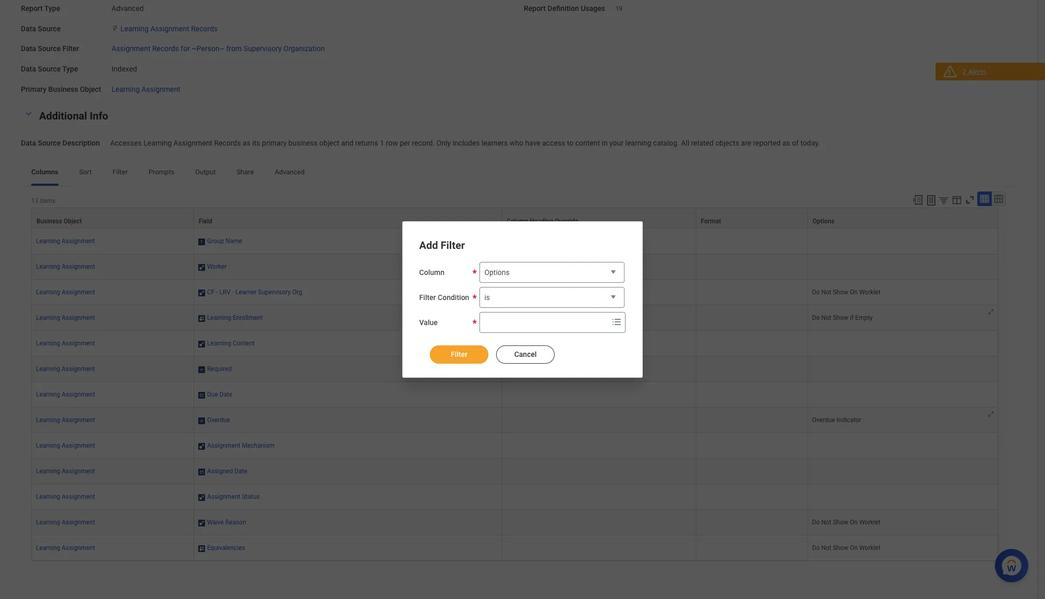 Task type: locate. For each thing, give the bounding box(es) containing it.
field image for assignment status
[[198, 493, 205, 502]]

learning assignment for waive reason
[[36, 519, 95, 526]]

condition
[[438, 293, 469, 302]]

field image for assigned date
[[198, 468, 205, 476]]

filter
[[63, 44, 79, 53], [113, 168, 128, 176], [441, 239, 465, 252], [419, 293, 436, 302], [451, 350, 467, 359]]

and
[[341, 139, 354, 147]]

learning inside additional info group
[[144, 139, 172, 147]]

object inside popup button
[[64, 218, 82, 225]]

to
[[567, 139, 574, 147]]

1 show from the top
[[833, 289, 849, 296]]

0 horizontal spatial as
[[243, 139, 251, 147]]

additional info
[[39, 109, 108, 122]]

field image for assignment mechanism
[[198, 442, 205, 451]]

column inside popup button
[[507, 218, 529, 225]]

1 report from the left
[[21, 4, 43, 12]]

business down data source type at the top left of page
[[48, 85, 78, 93]]

report up data source
[[21, 4, 43, 12]]

2 as from the left
[[783, 139, 791, 147]]

assignment status link
[[207, 491, 260, 501]]

column for column heading override
[[507, 218, 529, 225]]

5 row from the top
[[31, 306, 999, 331]]

advanced inside tab list
[[275, 168, 305, 176]]

row
[[386, 139, 398, 147]]

records left the its
[[214, 139, 241, 147]]

report left 'definition' at right top
[[524, 4, 546, 12]]

overdue down due date
[[207, 417, 230, 424]]

row
[[31, 208, 999, 229], [31, 229, 999, 254], [31, 254, 999, 280], [31, 280, 999, 306], [31, 306, 999, 331], [31, 331, 999, 357], [31, 357, 999, 382], [31, 382, 999, 408], [31, 408, 999, 433], [31, 433, 999, 459], [31, 459, 999, 485], [31, 485, 999, 510], [31, 510, 999, 536], [31, 536, 999, 561]]

2 overdue from the left
[[812, 417, 835, 424]]

if
[[850, 314, 854, 322]]

field image for waive reason
[[198, 519, 205, 527]]

0 horizontal spatial date
[[220, 391, 232, 398]]

click to view/edit grid preferences image
[[952, 194, 963, 206]]

type up data source
[[44, 4, 60, 12]]

6 field image from the top
[[198, 545, 205, 553]]

2 vertical spatial worklet
[[860, 545, 881, 552]]

2 vertical spatial do not show on worklet
[[812, 545, 881, 552]]

overdue
[[207, 417, 230, 424], [812, 417, 835, 424]]

due
[[207, 391, 218, 398]]

2
[[963, 68, 967, 76]]

0 vertical spatial organization
[[284, 44, 325, 53]]

3 not from the top
[[822, 519, 832, 526]]

column down add
[[419, 268, 445, 277]]

field image for due date
[[198, 391, 205, 399]]

learning for assignment status
[[36, 493, 60, 501]]

field image left the assignment mechanism
[[198, 442, 205, 451]]

1 horizontal spatial -
[[232, 289, 234, 296]]

primary
[[21, 85, 46, 93]]

1 worklet from the top
[[860, 289, 881, 296]]

5 field image from the top
[[198, 519, 205, 527]]

additional info group
[[21, 107, 1017, 148]]

0 vertical spatial column
[[507, 218, 529, 225]]

org
[[292, 289, 302, 296]]

supervisory organization
[[506, 289, 576, 296]]

data source description
[[21, 139, 100, 147]]

worker link
[[207, 261, 227, 271]]

0 horizontal spatial type
[[44, 4, 60, 12]]

export to excel image
[[912, 194, 924, 206]]

0 vertical spatial worklet
[[860, 289, 881, 296]]

row containing business object
[[31, 208, 999, 229]]

1 do not show on worklet from the top
[[812, 289, 881, 296]]

1 vertical spatial date
[[235, 468, 247, 475]]

empty
[[856, 314, 873, 322]]

learning assignment for equivalencies
[[36, 545, 95, 552]]

overdue indicator
[[812, 417, 862, 424]]

field image left waive
[[198, 519, 205, 527]]

3 field image from the top
[[198, 417, 205, 425]]

data down report type
[[21, 24, 36, 33]]

1 vertical spatial on
[[850, 519, 858, 526]]

prompts
[[149, 168, 175, 176]]

field image left overdue link
[[198, 417, 205, 425]]

toolbar
[[908, 192, 1006, 208]]

1 vertical spatial object
[[64, 218, 82, 225]]

0 horizontal spatial -
[[216, 289, 218, 296]]

2 worklet from the top
[[860, 519, 881, 526]]

1 vertical spatial business
[[37, 218, 62, 225]]

3 do not show on worklet from the top
[[812, 545, 881, 552]]

- right cf
[[216, 289, 218, 296]]

2 show from the top
[[833, 314, 849, 322]]

2 report from the left
[[524, 4, 546, 12]]

learning assignment
[[112, 85, 180, 93], [36, 238, 95, 245], [36, 263, 95, 271], [36, 289, 95, 296], [36, 314, 95, 322], [36, 340, 95, 347], [36, 366, 95, 373], [36, 391, 95, 398], [36, 417, 95, 424], [36, 442, 95, 450], [36, 468, 95, 475], [36, 493, 95, 501], [36, 519, 95, 526], [36, 545, 95, 552]]

learning for cf - lrv - learner supervisory org
[[36, 289, 60, 296]]

2 on from the top
[[850, 519, 858, 526]]

1 vertical spatial column
[[419, 268, 445, 277]]

1 do from the top
[[812, 289, 820, 296]]

field image
[[198, 238, 205, 246], [198, 263, 205, 272], [198, 289, 205, 297], [198, 314, 205, 323], [198, 340, 205, 348], [198, 442, 205, 451], [198, 468, 205, 476]]

filter button
[[430, 346, 488, 364]]

type
[[44, 4, 60, 12], [62, 65, 78, 73]]

1 horizontal spatial organization
[[541, 289, 576, 296]]

0 vertical spatial options
[[813, 218, 835, 225]]

name
[[226, 238, 242, 245]]

learning assignment link for assignment status
[[36, 493, 95, 501]]

object
[[80, 85, 101, 93], [64, 218, 82, 225]]

6 row from the top
[[31, 331, 999, 357]]

as left of
[[783, 139, 791, 147]]

1 not from the top
[[822, 289, 832, 296]]

1 field image from the top
[[198, 238, 205, 246]]

source inside additional info group
[[38, 139, 61, 147]]

source up columns
[[38, 139, 61, 147]]

your
[[610, 139, 624, 147]]

in
[[602, 139, 608, 147]]

learning for learning enrollment
[[36, 314, 60, 322]]

worklet for reason
[[860, 519, 881, 526]]

7 field image from the top
[[198, 468, 205, 476]]

assignment inside additional info group
[[174, 139, 212, 147]]

1 field image from the top
[[198, 366, 205, 374]]

region
[[419, 337, 626, 365]]

supervisory for learner
[[258, 289, 291, 296]]

learning assignment for required
[[36, 366, 95, 373]]

1 row from the top
[[31, 208, 999, 229]]

learning assignment for overdue
[[36, 417, 95, 424]]

worklet
[[860, 289, 881, 296], [860, 519, 881, 526], [860, 545, 881, 552]]

do
[[812, 289, 820, 296], [812, 314, 820, 322], [812, 519, 820, 526], [812, 545, 820, 552]]

0 horizontal spatial overdue
[[207, 417, 230, 424]]

cancel
[[514, 350, 537, 359]]

0 horizontal spatial column
[[419, 268, 445, 277]]

overdue left indicator
[[812, 417, 835, 424]]

field image for learning content
[[198, 340, 205, 348]]

region containing filter
[[419, 337, 626, 365]]

field image left worker
[[198, 263, 205, 272]]

all
[[681, 139, 690, 147]]

learning assignment for assignment status
[[36, 493, 95, 501]]

1 horizontal spatial column
[[507, 218, 529, 225]]

learning assignment link for cf - lrv - learner supervisory org
[[36, 289, 95, 296]]

learning assignment link for learning content
[[36, 340, 95, 347]]

2 vertical spatial records
[[214, 139, 241, 147]]

0 vertical spatial do not show on worklet
[[812, 289, 881, 296]]

data source image
[[112, 24, 118, 33]]

field image for equivalencies
[[198, 545, 205, 553]]

options inside popup button
[[813, 218, 835, 225]]

data down chevron down image
[[21, 139, 36, 147]]

field image left group
[[198, 238, 205, 246]]

3 data from the top
[[21, 65, 36, 73]]

primary business object
[[21, 85, 101, 93]]

do not show on worklet for reason
[[812, 519, 881, 526]]

report type
[[21, 4, 60, 12]]

Value field
[[480, 313, 609, 332]]

tab list containing columns
[[21, 161, 1017, 186]]

assignment records for ~person~ from supervisory organization link
[[112, 42, 325, 53]]

3 field image from the top
[[198, 289, 205, 297]]

as left the its
[[243, 139, 251, 147]]

column inside add filter dialog
[[419, 268, 445, 277]]

assigned date link
[[207, 466, 247, 475]]

0 vertical spatial on
[[850, 289, 858, 296]]

tab list
[[21, 161, 1017, 186]]

2 source from the top
[[38, 44, 61, 53]]

data for data source type
[[21, 65, 36, 73]]

business down items
[[37, 218, 62, 225]]

data source type element
[[112, 58, 137, 74]]

on for reason
[[850, 519, 858, 526]]

column left heading
[[507, 218, 529, 225]]

records
[[191, 24, 218, 33], [152, 44, 179, 53], [214, 139, 241, 147]]

additional
[[39, 109, 87, 122]]

field image left learning enrollment
[[198, 314, 205, 323]]

3 on from the top
[[850, 545, 858, 552]]

1 on from the top
[[850, 289, 858, 296]]

business
[[289, 139, 318, 147]]

learning assignment for group name
[[36, 238, 95, 245]]

field image for required
[[198, 366, 205, 374]]

object
[[319, 139, 340, 147]]

add filter dialog
[[402, 221, 643, 378]]

format
[[701, 218, 721, 225]]

column heading override button
[[502, 208, 696, 228]]

0 vertical spatial type
[[44, 4, 60, 12]]

5 field image from the top
[[198, 340, 205, 348]]

1 vertical spatial organization
[[541, 289, 576, 296]]

3 source from the top
[[38, 65, 61, 73]]

- right lrv
[[232, 289, 234, 296]]

source down data source filter at the left of the page
[[38, 65, 61, 73]]

as
[[243, 139, 251, 147], [783, 139, 791, 147]]

cell
[[502, 229, 697, 254], [697, 229, 808, 254], [808, 229, 999, 254], [502, 254, 697, 280], [697, 254, 808, 280], [808, 254, 999, 280], [697, 280, 808, 306], [502, 306, 697, 331], [697, 306, 808, 331], [502, 331, 697, 357], [697, 331, 808, 357], [808, 331, 999, 357], [502, 357, 697, 382], [697, 357, 808, 382], [808, 357, 999, 382], [502, 382, 697, 408], [697, 382, 808, 408], [808, 382, 999, 408], [502, 408, 697, 433], [697, 408, 808, 433], [502, 433, 697, 459], [697, 433, 808, 459], [808, 433, 999, 459], [502, 459, 697, 485], [697, 459, 808, 485], [808, 459, 999, 485], [502, 485, 697, 510], [697, 485, 808, 510], [808, 485, 999, 510], [502, 510, 697, 536], [697, 510, 808, 536], [502, 536, 697, 561], [697, 536, 808, 561]]

field image left assigned
[[198, 468, 205, 476]]

2 field image from the top
[[198, 391, 205, 399]]

field image for learning enrollment
[[198, 314, 205, 323]]

field image left cf
[[198, 289, 205, 297]]

learning assignment link
[[112, 83, 180, 93], [36, 238, 95, 245], [36, 263, 95, 271], [36, 289, 95, 296], [36, 314, 95, 322], [36, 340, 95, 347], [36, 366, 95, 373], [36, 391, 95, 398], [36, 417, 95, 424], [36, 442, 95, 450], [36, 468, 95, 475], [36, 493, 95, 501], [36, 519, 95, 526], [36, 545, 95, 552]]

7 row from the top
[[31, 357, 999, 382]]

enrollment
[[233, 314, 263, 322]]

1 horizontal spatial report
[[524, 4, 546, 12]]

0 vertical spatial date
[[220, 391, 232, 398]]

4 field image from the top
[[198, 314, 205, 323]]

field button
[[194, 208, 502, 228]]

show for reason
[[833, 519, 849, 526]]

date inside "link"
[[235, 468, 247, 475]]

field image left equivalencies
[[198, 545, 205, 553]]

per
[[400, 139, 410, 147]]

not
[[822, 289, 832, 296], [822, 314, 832, 322], [822, 519, 832, 526], [822, 545, 832, 552]]

2 do from the top
[[812, 314, 820, 322]]

4 source from the top
[[38, 139, 61, 147]]

3 do from the top
[[812, 519, 820, 526]]

worklet for -
[[860, 289, 881, 296]]

worker
[[207, 263, 227, 271]]

learning assignment for assignment mechanism
[[36, 442, 95, 450]]

1 horizontal spatial overdue
[[812, 417, 835, 424]]

learning for required
[[36, 366, 60, 373]]

date right due
[[220, 391, 232, 398]]

1 horizontal spatial as
[[783, 139, 791, 147]]

learning for worker
[[36, 263, 60, 271]]

1 horizontal spatial options
[[813, 218, 835, 225]]

data up primary
[[21, 65, 36, 73]]

options inside dropdown button
[[485, 268, 510, 277]]

19 button
[[616, 5, 624, 13]]

0 horizontal spatial organization
[[284, 44, 325, 53]]

0 horizontal spatial report
[[21, 4, 43, 12]]

assignment
[[150, 24, 189, 33], [112, 44, 150, 53], [142, 85, 180, 93], [174, 139, 212, 147], [62, 238, 95, 245], [62, 263, 95, 271], [62, 289, 95, 296], [62, 314, 95, 322], [62, 340, 95, 347], [62, 366, 95, 373], [62, 391, 95, 398], [62, 417, 95, 424], [62, 442, 95, 450], [207, 442, 241, 450], [62, 468, 95, 475], [62, 493, 95, 501], [207, 493, 241, 501], [62, 519, 95, 526], [62, 545, 95, 552]]

4 field image from the top
[[198, 493, 205, 502]]

data source
[[21, 24, 61, 33]]

advanced up data source icon
[[112, 4, 144, 12]]

type up the 'primary business object'
[[62, 65, 78, 73]]

2 do not show on worklet from the top
[[812, 519, 881, 526]]

learning assignment for learning content
[[36, 340, 95, 347]]

info
[[90, 109, 108, 122]]

field image left due
[[198, 391, 205, 399]]

organization inside row
[[541, 289, 576, 296]]

data source filter
[[21, 44, 79, 53]]

report
[[21, 4, 43, 12], [524, 4, 546, 12]]

13
[[31, 197, 38, 205]]

learning assignment link for equivalencies
[[36, 545, 95, 552]]

output
[[195, 168, 216, 176]]

3 show from the top
[[833, 519, 849, 526]]

filter inside tab list
[[113, 168, 128, 176]]

supervisory inside cf - lrv - learner supervisory org link
[[258, 289, 291, 296]]

field image left learning content in the left bottom of the page
[[198, 340, 205, 348]]

1 vertical spatial advanced
[[275, 168, 305, 176]]

data inside additional info group
[[21, 139, 36, 147]]

data down data source
[[21, 44, 36, 53]]

source up data source filter at the left of the page
[[38, 24, 61, 33]]

1 data from the top
[[21, 24, 36, 33]]

2 vertical spatial on
[[850, 545, 858, 552]]

records left the for in the left top of the page
[[152, 44, 179, 53]]

1 overdue from the left
[[207, 417, 230, 424]]

field image
[[198, 366, 205, 374], [198, 391, 205, 399], [198, 417, 205, 425], [198, 493, 205, 502], [198, 519, 205, 527], [198, 545, 205, 553]]

columns
[[31, 168, 58, 176]]

field image left required
[[198, 366, 205, 374]]

assigned date
[[207, 468, 247, 475]]

1 horizontal spatial date
[[235, 468, 247, 475]]

6 field image from the top
[[198, 442, 205, 451]]

do not show on worklet
[[812, 289, 881, 296], [812, 519, 881, 526], [812, 545, 881, 552]]

1 horizontal spatial advanced
[[275, 168, 305, 176]]

format button
[[697, 208, 808, 228]]

description
[[63, 139, 100, 147]]

1 horizontal spatial type
[[62, 65, 78, 73]]

advanced down business
[[275, 168, 305, 176]]

options
[[813, 218, 835, 225], [485, 268, 510, 277]]

14 row from the top
[[31, 536, 999, 561]]

supervisory inside assignment records for ~person~ from supervisory organization link
[[244, 44, 282, 53]]

4 data from the top
[[21, 139, 36, 147]]

0 horizontal spatial advanced
[[112, 4, 144, 12]]

accesses learning assignment records as its primary business object and returns 1 row per record. only includes learners who have access to content in your learning catalog. all related objects are reported as of today.
[[110, 139, 820, 147]]

field image left assignment status
[[198, 493, 205, 502]]

supervisory right from
[[244, 44, 282, 53]]

learning for waive reason
[[36, 519, 60, 526]]

waive reason
[[207, 519, 246, 526]]

supervisory left org
[[258, 289, 291, 296]]

primary
[[262, 139, 287, 147]]

-
[[216, 289, 218, 296], [232, 289, 234, 296]]

2 not from the top
[[822, 314, 832, 322]]

0 vertical spatial object
[[80, 85, 101, 93]]

learning
[[120, 24, 149, 33], [112, 85, 140, 93], [144, 139, 172, 147], [36, 238, 60, 245], [36, 263, 60, 271], [36, 289, 60, 296], [36, 314, 60, 322], [207, 314, 231, 322], [36, 340, 60, 347], [207, 340, 231, 347], [36, 366, 60, 373], [36, 391, 60, 398], [36, 417, 60, 424], [36, 442, 60, 450], [36, 468, 60, 475], [36, 493, 60, 501], [36, 519, 60, 526], [36, 545, 60, 552]]

2 data from the top
[[21, 44, 36, 53]]

1 vertical spatial do not show on worklet
[[812, 519, 881, 526]]

date right assigned
[[235, 468, 247, 475]]

supervisory down options dropdown button
[[506, 289, 539, 296]]

1 vertical spatial worklet
[[860, 519, 881, 526]]

override
[[555, 218, 579, 225]]

2 field image from the top
[[198, 263, 205, 272]]

add filter
[[419, 239, 465, 252]]

source up data source type at the top left of page
[[38, 44, 61, 53]]

on
[[850, 289, 858, 296], [850, 519, 858, 526], [850, 545, 858, 552]]

date
[[220, 391, 232, 398], [235, 468, 247, 475]]

records up ~person~
[[191, 24, 218, 33]]

who
[[510, 139, 524, 147]]

19
[[616, 5, 623, 12]]

source for data source type
[[38, 65, 61, 73]]

organization
[[284, 44, 325, 53], [541, 289, 576, 296]]

assignment status
[[207, 493, 260, 501]]

13 row from the top
[[31, 510, 999, 536]]

1 vertical spatial options
[[485, 268, 510, 277]]

2 alerts
[[963, 68, 987, 76]]

on for -
[[850, 289, 858, 296]]

record.
[[412, 139, 435, 147]]

0 horizontal spatial options
[[485, 268, 510, 277]]

1 source from the top
[[38, 24, 61, 33]]

4 not from the top
[[822, 545, 832, 552]]

3 row from the top
[[31, 254, 999, 280]]



Task type: vqa. For each thing, say whether or not it's contained in the screenshot.
Worker LEARNING ASSIGNMENT link
yes



Task type: describe. For each thing, give the bounding box(es) containing it.
learning content link
[[207, 338, 255, 347]]

due date link
[[207, 389, 232, 398]]

group name link
[[207, 236, 242, 245]]

learning assignment link for overdue
[[36, 417, 95, 424]]

3 worklet from the top
[[860, 545, 881, 552]]

source for data source filter
[[38, 44, 61, 53]]

field
[[199, 218, 212, 225]]

items
[[40, 197, 56, 205]]

region inside add filter dialog
[[419, 337, 626, 365]]

learning assignment for assigned date
[[36, 468, 95, 475]]

value
[[419, 318, 438, 327]]

field image for group name
[[198, 238, 205, 246]]

learning assignment for cf - lrv - learner supervisory org
[[36, 289, 95, 296]]

table image
[[980, 194, 990, 204]]

content
[[576, 139, 600, 147]]

reason
[[225, 519, 246, 526]]

related
[[691, 139, 714, 147]]

data for data source filter
[[21, 44, 36, 53]]

1 vertical spatial type
[[62, 65, 78, 73]]

learning
[[626, 139, 652, 147]]

overdue for overdue indicator
[[812, 417, 835, 424]]

learning assignment link for assigned date
[[36, 468, 95, 475]]

returns
[[355, 139, 378, 147]]

required
[[207, 366, 232, 373]]

waive
[[207, 519, 224, 526]]

do for reason
[[812, 519, 820, 526]]

export to worksheets image
[[925, 194, 938, 207]]

4 row from the top
[[31, 280, 999, 306]]

learning assignment for due date
[[36, 391, 95, 398]]

have
[[525, 139, 541, 147]]

0 vertical spatial business
[[48, 85, 78, 93]]

content
[[233, 340, 255, 347]]

learning assignment for worker
[[36, 263, 95, 271]]

assignment records for ~person~ from supervisory organization
[[112, 44, 325, 53]]

its
[[252, 139, 260, 147]]

options button
[[480, 262, 625, 283]]

objects
[[716, 139, 740, 147]]

learning assignment link for required
[[36, 366, 95, 373]]

heading
[[530, 218, 554, 225]]

learning for overdue
[[36, 417, 60, 424]]

fullscreen image
[[965, 194, 976, 206]]

do for -
[[812, 289, 820, 296]]

learning for assigned date
[[36, 468, 60, 475]]

equivalencies link
[[207, 542, 245, 552]]

learning assignment link for group name
[[36, 238, 95, 245]]

from
[[226, 44, 242, 53]]

filter condition
[[419, 293, 469, 302]]

cf - lrv - learner supervisory org link
[[207, 287, 302, 296]]

exclamation image
[[946, 69, 954, 76]]

do not show if empty
[[812, 314, 873, 322]]

date for assigned date
[[235, 468, 247, 475]]

indicator
[[837, 417, 862, 424]]

report for report definition usages
[[524, 4, 546, 12]]

learning assignment link for waive reason
[[36, 519, 95, 526]]

learning assignment for learning enrollment
[[36, 314, 95, 322]]

show for enrollment
[[833, 314, 849, 322]]

chevron down image
[[22, 110, 35, 117]]

cancel button
[[496, 346, 555, 364]]

reported
[[753, 139, 781, 147]]

options for options dropdown button
[[485, 268, 510, 277]]

select to filter grid data image
[[938, 195, 950, 206]]

group
[[207, 238, 224, 245]]

learning for learning content
[[36, 340, 60, 347]]

share
[[237, 168, 254, 176]]

learning for equivalencies
[[36, 545, 60, 552]]

report for report type
[[21, 4, 43, 12]]

equivalencies
[[207, 545, 245, 552]]

additional info button
[[39, 109, 108, 122]]

learning for due date
[[36, 391, 60, 398]]

overdue for overdue link
[[207, 417, 230, 424]]

data for data source
[[21, 24, 36, 33]]

indexed
[[112, 65, 137, 73]]

expand table image
[[994, 194, 1004, 204]]

sort
[[79, 168, 92, 176]]

alerts
[[969, 68, 987, 76]]

of
[[792, 139, 799, 147]]

today.
[[801, 139, 820, 147]]

business inside popup button
[[37, 218, 62, 225]]

field image for overdue
[[198, 417, 205, 425]]

10 row from the top
[[31, 433, 999, 459]]

not for enrollment
[[822, 314, 832, 322]]

cf - lrv - learner supervisory org
[[207, 289, 302, 296]]

learning content
[[207, 340, 255, 347]]

2 row from the top
[[31, 229, 999, 254]]

12 row from the top
[[31, 485, 999, 510]]

do not show on worklet for -
[[812, 289, 881, 296]]

9 row from the top
[[31, 408, 999, 433]]

not for reason
[[822, 519, 832, 526]]

learning enrollment link
[[207, 312, 263, 322]]

field image for worker
[[198, 263, 205, 272]]

13 items
[[31, 197, 56, 205]]

field image for cf - lrv - learner supervisory org
[[198, 289, 205, 297]]

data for data source description
[[21, 139, 36, 147]]

overdue link
[[207, 415, 230, 424]]

learning for group name
[[36, 238, 60, 245]]

cf
[[207, 289, 215, 296]]

are
[[741, 139, 752, 147]]

business object
[[37, 218, 82, 225]]

learning assignment link for learning enrollment
[[36, 314, 95, 322]]

assigned
[[207, 468, 233, 475]]

source for data source description
[[38, 139, 61, 147]]

0 vertical spatial advanced
[[112, 4, 144, 12]]

report definition usages
[[524, 4, 605, 12]]

prompts image
[[611, 316, 623, 328]]

status
[[242, 493, 260, 501]]

learning assignment records link
[[120, 22, 218, 33]]

only
[[437, 139, 451, 147]]

learning assignment link for assignment mechanism
[[36, 442, 95, 450]]

options button
[[808, 208, 998, 228]]

advanced element
[[112, 2, 144, 12]]

for
[[181, 44, 190, 53]]

not for -
[[822, 289, 832, 296]]

definition
[[548, 4, 579, 12]]

access
[[542, 139, 565, 147]]

~person~
[[192, 44, 225, 53]]

0 vertical spatial records
[[191, 24, 218, 33]]

1 as from the left
[[243, 139, 251, 147]]

filter inside button
[[451, 350, 467, 359]]

8 row from the top
[[31, 382, 999, 408]]

2 - from the left
[[232, 289, 234, 296]]

data source type
[[21, 65, 78, 73]]

1 - from the left
[[216, 289, 218, 296]]

lrv
[[220, 289, 231, 296]]

options for options popup button
[[813, 218, 835, 225]]

learning for assignment mechanism
[[36, 442, 60, 450]]

supervisory for from
[[244, 44, 282, 53]]

2 alerts button
[[936, 63, 1045, 82]]

learning assignment link for worker
[[36, 263, 95, 271]]

source for data source
[[38, 24, 61, 33]]

is button
[[480, 287, 625, 308]]

due date
[[207, 391, 232, 398]]

show for -
[[833, 289, 849, 296]]

accesses
[[110, 139, 142, 147]]

records inside additional info group
[[214, 139, 241, 147]]

catalog.
[[653, 139, 680, 147]]

do for enrollment
[[812, 314, 820, 322]]

column heading override
[[507, 218, 579, 225]]

required link
[[207, 363, 232, 373]]

assignment mechanism link
[[207, 440, 275, 450]]

4 do from the top
[[812, 545, 820, 552]]

is
[[485, 293, 490, 302]]

1
[[380, 139, 384, 147]]

4 show from the top
[[833, 545, 849, 552]]

column for column
[[419, 268, 445, 277]]

date for due date
[[220, 391, 232, 398]]

learner
[[236, 289, 257, 296]]

usages
[[581, 4, 605, 12]]

learning assignment link for due date
[[36, 391, 95, 398]]

waive reason link
[[207, 517, 246, 526]]

learning enrollment
[[207, 314, 263, 322]]

1 vertical spatial records
[[152, 44, 179, 53]]

11 row from the top
[[31, 459, 999, 485]]



